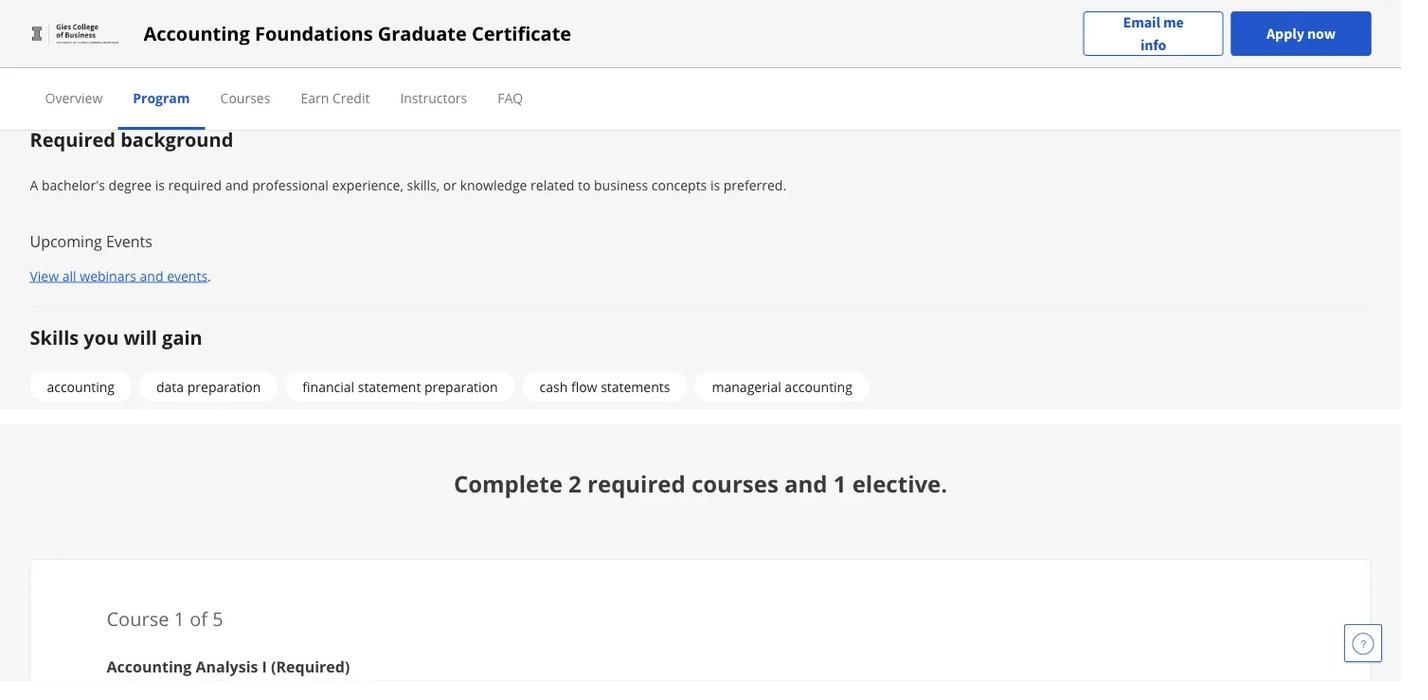 Task type: vqa. For each thing, say whether or not it's contained in the screenshot.
the also
yes



Task type: locate. For each thing, give the bounding box(es) containing it.
1 horizontal spatial is
[[711, 176, 720, 194]]

master down now
[[1301, 66, 1345, 84]]

of down be
[[304, 89, 316, 107]]

1 vertical spatial or
[[443, 176, 457, 194]]

0 horizontal spatial preparation
[[187, 378, 261, 396]]

level
[[473, 24, 501, 42]]

and up level
[[488, 1, 511, 19]]

1 horizontal spatial accounting
[[505, 24, 572, 42]]

2 toward from the left
[[953, 66, 997, 84]]

1 is from the left
[[155, 176, 165, 194]]

preparation right data
[[187, 378, 261, 396]]

1 vertical spatial courses
[[692, 469, 779, 499]]

master down be
[[257, 89, 300, 107]]

accounting down "faculty"
[[144, 20, 250, 46]]

full
[[1024, 66, 1043, 84]]

the left full
[[1000, 66, 1020, 84]]

or
[[576, 24, 589, 42], [443, 176, 457, 194]]

1 horizontal spatial science
[[1109, 66, 1155, 84]]

and up college
[[811, 66, 835, 84]]

financial
[[303, 378, 355, 396]]

1 vertical spatial science
[[320, 89, 366, 107]]

accounting for accounting analysis i (required)
[[107, 657, 192, 677]]

1 horizontal spatial or
[[576, 24, 589, 42]]

business
[[30, 89, 85, 107]]

2 horizontal spatial master
[[1301, 66, 1345, 84]]

education
[[435, 66, 497, 84]]

1 vertical spatial professional
[[252, 176, 329, 194]]

professional up less
[[648, 1, 725, 19]]

0 horizontal spatial required
[[168, 176, 222, 194]]

preferred.
[[724, 176, 787, 194]]

2 vertical spatial to
[[578, 176, 591, 194]]

degree down required background
[[109, 176, 152, 194]]

or right the skills,
[[443, 176, 457, 194]]

of inside master of business administration
[[1348, 66, 1361, 84]]

1 horizontal spatial professional
[[648, 1, 725, 19]]

0 vertical spatial 1
[[834, 469, 847, 499]]

0 vertical spatial accounting
[[144, 20, 250, 46]]

0 horizontal spatial toward
[[364, 66, 408, 84]]

the left field,
[[205, 1, 226, 19]]

is down background
[[155, 176, 165, 194]]

0 horizontal spatial science
[[320, 89, 366, 107]]

by
[[56, 1, 71, 19]]

(required)
[[271, 657, 350, 677]]

apply now
[[1267, 24, 1336, 43]]

accounting down course
[[107, 657, 192, 677]]

the
[[30, 66, 53, 84]]

of
[[1093, 66, 1106, 84], [1348, 66, 1361, 84], [304, 89, 316, 107], [707, 89, 720, 107], [847, 89, 860, 107], [190, 606, 208, 632]]

flow
[[571, 378, 598, 396]]

0 horizontal spatial courses
[[56, 66, 104, 84]]

problems
[[1131, 1, 1190, 19]]

1 vertical spatial required
[[588, 469, 686, 499]]

through
[[1193, 1, 1243, 19]]

to
[[1048, 1, 1061, 19], [369, 24, 382, 42], [578, 176, 591, 194]]

0 vertical spatial science
[[1109, 66, 1155, 84]]

1 horizontal spatial preparation
[[425, 378, 498, 396]]

events
[[106, 231, 152, 252]]

methods
[[515, 1, 570, 19]]

0 horizontal spatial degree
[[109, 176, 152, 194]]

graduate
[[378, 20, 467, 46]]

toward right "stackable"
[[953, 66, 997, 84]]

can left be
[[270, 66, 292, 84]]

1 vertical spatial degree
[[109, 176, 152, 194]]

0 vertical spatial professional
[[648, 1, 725, 19]]

business.
[[863, 89, 921, 107]]

accounting down "methods"
[[505, 24, 572, 42]]

accounting inside led by top-ranked faculty in the field, you'll study the principles, concepts, and methods that govern professional accounting. you can also apply what you've learned to real-world problems through experiential learning opportunities. get the job-ready skills needed to start an entry-level accounting or finance role in less than a year.
[[505, 24, 572, 42]]

science down info
[[1109, 66, 1155, 84]]

accounting down the you
[[47, 378, 115, 396]]

science
[[1109, 66, 1155, 84], [320, 89, 366, 107]]

help center image
[[1352, 632, 1375, 655]]

0 vertical spatial can
[[830, 1, 852, 19]]

you
[[803, 1, 826, 19]]

accounting
[[144, 20, 250, 46], [107, 657, 192, 677]]

of down world
[[1093, 66, 1106, 84]]

a
[[743, 24, 750, 42]]

info
[[1141, 36, 1167, 54]]

(imsm)
[[470, 89, 513, 107]]

degree down requirements
[[516, 89, 559, 107]]

toward up master of science in management link
[[364, 66, 408, 84]]

required right 2
[[588, 469, 686, 499]]

year.
[[754, 24, 784, 42]]

science down applied
[[320, 89, 366, 107]]

course
[[107, 606, 169, 632]]

1 left elective.
[[834, 469, 847, 499]]

concepts
[[652, 176, 707, 194]]

and down background
[[225, 176, 249, 194]]

statement
[[358, 378, 421, 396]]

you've
[[955, 1, 994, 19]]

business
[[594, 176, 648, 194]]

job-
[[224, 24, 247, 42]]

1 horizontal spatial can
[[830, 1, 852, 19]]

0 vertical spatial degree
[[516, 89, 559, 107]]

toward
[[364, 66, 408, 84], [953, 66, 997, 84]]

0 vertical spatial to
[[1048, 1, 1061, 19]]

view all webinars and events link
[[30, 267, 208, 285]]

than
[[711, 24, 739, 42]]

college
[[799, 89, 844, 107]]

0 vertical spatial or
[[576, 24, 589, 42]]

0 horizontal spatial is
[[155, 176, 165, 194]]

upcoming
[[30, 231, 102, 252]]

of down apply now button
[[1348, 66, 1361, 84]]

accounting right managerial
[[785, 378, 853, 396]]

to left real- on the top right of the page
[[1048, 1, 1061, 19]]

to left start
[[369, 24, 382, 42]]

(imsa),
[[1256, 66, 1298, 84]]

university of illinois gies college of business image
[[30, 18, 121, 49]]

top-
[[74, 1, 99, 19]]

the
[[205, 1, 226, 19], [335, 1, 356, 19], [200, 24, 220, 42], [411, 66, 432, 84], [609, 66, 630, 84], [1000, 66, 1020, 84]]

0 horizontal spatial accounting
[[47, 378, 115, 396]]

i
[[262, 657, 267, 677]]

1 left the 5
[[174, 606, 185, 632]]

to right related
[[578, 176, 591, 194]]

events
[[167, 267, 208, 285]]

1 vertical spatial accounting
[[107, 657, 192, 677]]

0 horizontal spatial or
[[443, 176, 457, 194]]

1 horizontal spatial to
[[578, 176, 591, 194]]

2 horizontal spatial to
[[1048, 1, 1061, 19]]

required down background
[[168, 176, 222, 194]]

all
[[62, 267, 76, 285]]

1 vertical spatial can
[[270, 66, 292, 84]]

programs
[[563, 89, 623, 107]]

earn credit
[[301, 89, 370, 107]]

0 vertical spatial courses
[[56, 66, 104, 84]]

preparation right statement
[[425, 378, 498, 396]]

learned
[[997, 1, 1045, 19]]

elective.
[[853, 469, 948, 499]]

world
[[1092, 1, 1127, 19]]

required
[[168, 176, 222, 194], [588, 469, 686, 499]]

professional left experience,
[[252, 176, 329, 194]]

professional
[[648, 1, 725, 19], [252, 176, 329, 194]]

instructors link
[[400, 89, 467, 107]]

foundations
[[255, 20, 373, 46]]

1 horizontal spatial courses
[[692, 469, 779, 499]]

and inside led by top-ranked faculty in the field, you'll study the principles, concepts, and methods that govern professional accounting. you can also apply what you've learned to real-world problems through experiential learning opportunities. get the job-ready skills needed to start an entry-level accounting or finance role in less than a year.
[[488, 1, 511, 19]]

managerial accounting
[[712, 378, 853, 396]]

now
[[1308, 24, 1336, 43]]

accounting for accounting foundations graduate certificate
[[144, 20, 250, 46]]

0 horizontal spatial 1
[[174, 606, 185, 632]]

credit
[[333, 89, 370, 107]]

master of business administration
[[30, 66, 1361, 107]]

for
[[588, 66, 606, 84]]

master right full
[[1047, 66, 1090, 84]]

an
[[417, 24, 433, 42]]

complete
[[454, 469, 563, 499]]

courses
[[220, 89, 270, 107]]

0 horizontal spatial professional
[[252, 176, 329, 194]]

0 vertical spatial required
[[168, 176, 222, 194]]

1 horizontal spatial required
[[588, 469, 686, 499]]

1 horizontal spatial toward
[[953, 66, 997, 84]]

1 vertical spatial 1
[[174, 606, 185, 632]]

or down "that"
[[576, 24, 589, 42]]

is right concepts
[[711, 176, 720, 194]]

the up the needed
[[335, 1, 356, 19]]

can right you
[[830, 1, 852, 19]]

1 vertical spatial to
[[369, 24, 382, 42]]

0 horizontal spatial can
[[270, 66, 292, 84]]



Task type: describe. For each thing, give the bounding box(es) containing it.
earn
[[301, 89, 329, 107]]

course 1 of 5
[[107, 606, 223, 632]]

of down the are
[[847, 89, 860, 107]]

1 toward from the left
[[364, 66, 408, 84]]

apply now button
[[1232, 11, 1372, 56]]

certificate menu element
[[30, 68, 1372, 130]]

knowledge
[[460, 176, 527, 194]]

cash
[[540, 378, 568, 396]]

certificate
[[149, 66, 209, 84]]

start
[[385, 24, 414, 42]]

the up management
[[411, 66, 432, 84]]

related
[[531, 176, 575, 194]]

faq
[[498, 89, 523, 107]]

view all webinars and events .
[[30, 267, 211, 285]]

or inside led by top-ranked faculty in the field, you'll study the principles, concepts, and methods that govern professional accounting. you can also apply what you've learned to real-world problems through experiential learning opportunities. get the job-ready skills needed to start an entry-level accounting or finance role in less than a year.
[[576, 24, 589, 42]]

management
[[384, 89, 467, 107]]

skills
[[30, 324, 79, 350]]

accounting analysis i (required)
[[107, 657, 350, 677]]

led by top-ranked faculty in the field, you'll study the principles, concepts, and methods that govern professional accounting. you can also apply what you've learned to real-world problems through experiential learning opportunities. get the job-ready skills needed to start an entry-level accounting or finance role in less than a year.
[[30, 1, 1320, 42]]

experience,
[[332, 176, 404, 194]]

gain
[[162, 324, 203, 350]]

gies
[[768, 89, 795, 107]]

2 preparation from the left
[[425, 378, 498, 396]]

0 horizontal spatial master
[[257, 89, 300, 107]]

email
[[1124, 13, 1161, 32]]

upcoming events
[[30, 231, 152, 252]]

cpa
[[688, 66, 713, 84]]

2 horizontal spatial accounting
[[785, 378, 853, 396]]

1 horizontal spatial degree
[[516, 89, 559, 107]]

overview link
[[45, 89, 103, 107]]

apply
[[884, 1, 917, 19]]

email me info
[[1124, 13, 1184, 54]]

overview
[[45, 89, 103, 107]]

data
[[156, 378, 184, 396]]

.
[[208, 267, 211, 285]]

finance
[[593, 24, 638, 42]]

the right for
[[609, 66, 630, 84]]

study
[[298, 1, 332, 19]]

required
[[30, 126, 116, 152]]

apply
[[1267, 24, 1305, 43]]

(imba), and master of science in management (imsm) degree programs at university of illinois' gies college of business.
[[180, 89, 921, 107]]

also
[[855, 1, 880, 19]]

master of science in management link
[[257, 89, 467, 107]]

entry-
[[436, 24, 473, 42]]

view
[[30, 267, 59, 285]]

administration
[[88, 89, 180, 107]]

accounting foundations graduate certificate
[[144, 20, 572, 46]]

2 is from the left
[[711, 176, 720, 194]]

stackable
[[891, 66, 949, 84]]

applied
[[315, 66, 361, 84]]

skills you will gain
[[30, 324, 203, 350]]

courses link
[[220, 89, 270, 107]]

master of science in accountancy link
[[1047, 66, 1252, 84]]

professional inside led by top-ranked faculty in the field, you'll study the principles, concepts, and methods that govern professional accounting. you can also apply what you've learned to real-world problems through experiential learning opportunities. get the job-ready skills needed to start an entry-level accounting or finance role in less than a year.
[[648, 1, 725, 19]]

fully
[[862, 66, 888, 84]]

this
[[123, 66, 145, 84]]

led
[[30, 1, 52, 19]]

skills,
[[407, 176, 440, 194]]

1 horizontal spatial 1
[[834, 469, 847, 499]]

managerial
[[712, 378, 782, 396]]

master of business administration link
[[30, 66, 1361, 107]]

can inside led by top-ranked faculty in the field, you'll study the principles, concepts, and methods that govern professional accounting. you can also apply what you've learned to real-world problems through experiential learning opportunities. get the job-ready skills needed to start an entry-level accounting or finance role in less than a year.
[[830, 1, 852, 19]]

a bachelor's degree is required and professional experience, skills, or knowledge related to business concepts is preferred.
[[30, 176, 787, 194]]

examination®,
[[716, 66, 807, 84]]

will
[[124, 324, 157, 350]]

the right "get"
[[200, 24, 220, 42]]

program
[[133, 89, 190, 107]]

principles,
[[359, 1, 422, 19]]

certificate
[[472, 20, 572, 46]]

email me info button
[[1084, 11, 1224, 56]]

instructors
[[400, 89, 467, 107]]

faq link
[[498, 89, 523, 107]]

5
[[213, 606, 223, 632]]

of down cpa
[[707, 89, 720, 107]]

university
[[642, 89, 704, 107]]

background
[[121, 126, 233, 152]]

and left events
[[140, 267, 163, 285]]

role
[[641, 24, 666, 42]]

program
[[213, 66, 267, 84]]

required background
[[30, 126, 233, 152]]

and left elective.
[[785, 469, 828, 499]]

what
[[921, 1, 951, 19]]

master inside master of business administration
[[1301, 66, 1345, 84]]

1 horizontal spatial master
[[1047, 66, 1090, 84]]

program link
[[133, 89, 190, 107]]

at
[[626, 89, 638, 107]]

0 horizontal spatial to
[[369, 24, 382, 42]]

needed
[[319, 24, 366, 42]]

that
[[573, 1, 598, 19]]

accountancy
[[1174, 66, 1252, 84]]

data preparation
[[156, 378, 261, 396]]

(imba),
[[183, 89, 227, 107]]

complete 2 required courses and 1 elective.
[[454, 469, 948, 499]]

analysis
[[196, 657, 258, 677]]

govern
[[602, 1, 645, 19]]

1 preparation from the left
[[187, 378, 261, 396]]

concepts,
[[426, 1, 484, 19]]

and down program
[[230, 89, 254, 107]]

of left the 5
[[190, 606, 208, 632]]

be
[[296, 66, 311, 84]]



